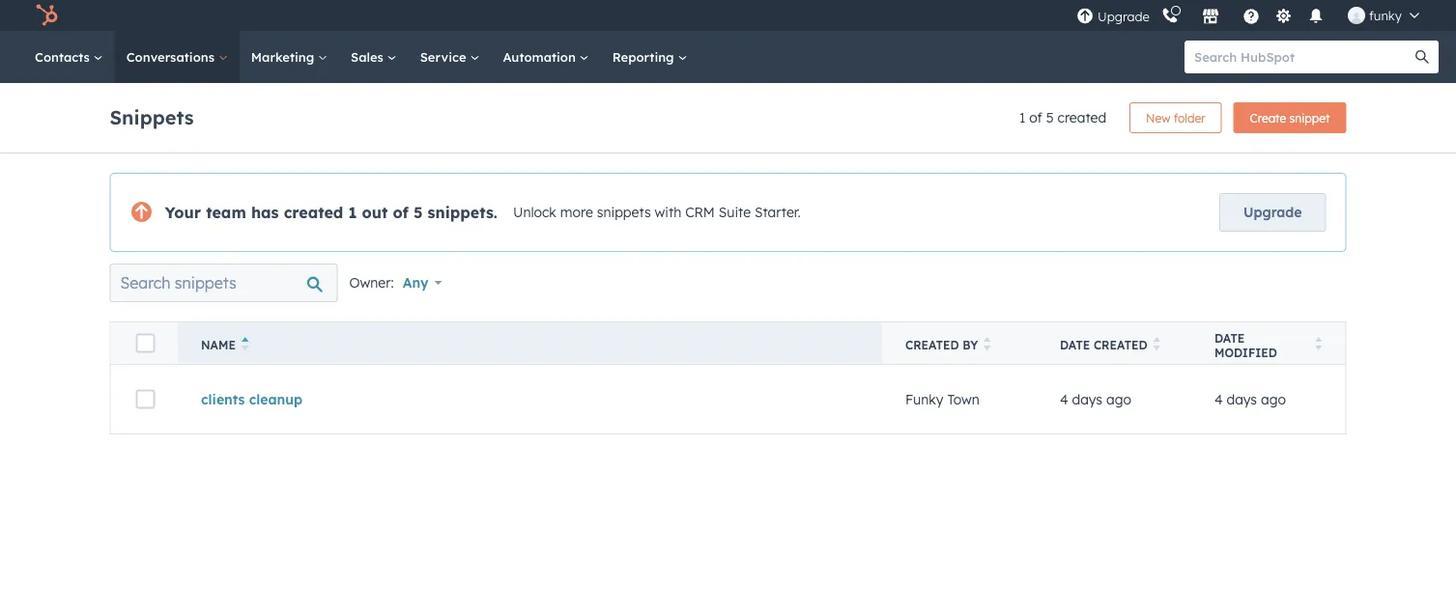 Task type: locate. For each thing, give the bounding box(es) containing it.
created by
[[905, 338, 978, 353]]

more
[[560, 204, 593, 221]]

0 horizontal spatial 5
[[414, 203, 423, 222]]

3 press to sort. element from the left
[[1315, 337, 1322, 354]]

press to sort. image inside date modified "button"
[[1315, 337, 1322, 351]]

press to sort. element for created
[[1153, 337, 1161, 354]]

search image
[[1416, 50, 1429, 64]]

ago
[[1106, 391, 1132, 408], [1261, 391, 1286, 408]]

service link
[[408, 31, 491, 83]]

1 press to sort. image from the left
[[984, 337, 991, 351]]

0 vertical spatial of
[[1029, 109, 1043, 126]]

suite
[[719, 204, 751, 221]]

1 horizontal spatial 5
[[1046, 109, 1054, 126]]

0 vertical spatial upgrade
[[1098, 9, 1150, 25]]

press to sort. image right date modified
[[1315, 337, 1322, 351]]

2 vertical spatial created
[[1094, 338, 1148, 353]]

snippets banner
[[110, 97, 1347, 133]]

5
[[1046, 109, 1054, 126], [414, 203, 423, 222]]

menu
[[1075, 0, 1433, 31]]

1 4 days ago from the left
[[1060, 391, 1132, 408]]

0 vertical spatial 1
[[1019, 109, 1026, 126]]

1 horizontal spatial 4 days ago
[[1215, 391, 1286, 408]]

1 horizontal spatial press to sort. element
[[1153, 337, 1161, 354]]

date inside 'button'
[[1060, 338, 1090, 353]]

menu containing funky
[[1075, 0, 1433, 31]]

press to sort. element right date created
[[1153, 337, 1161, 354]]

upgrade
[[1098, 9, 1150, 25], [1244, 204, 1302, 221]]

days down modified
[[1227, 391, 1257, 408]]

0 horizontal spatial press to sort. element
[[984, 337, 991, 354]]

press to sort. image for modified
[[1315, 337, 1322, 351]]

1 vertical spatial 1
[[348, 203, 357, 222]]

ascending sort. press to sort descending. element
[[241, 337, 249, 354]]

date for date modified
[[1215, 331, 1245, 345]]

help image
[[1243, 9, 1260, 26]]

cleanup
[[249, 391, 303, 408]]

1 horizontal spatial ago
[[1261, 391, 1286, 408]]

settings image
[[1275, 8, 1292, 26]]

ago down modified
[[1261, 391, 1286, 408]]

date modified
[[1215, 331, 1277, 360]]

1 horizontal spatial date
[[1215, 331, 1245, 345]]

0 vertical spatial 5
[[1046, 109, 1054, 126]]

create snippet
[[1250, 111, 1330, 125]]

created
[[905, 338, 959, 353]]

4 days ago down date created
[[1060, 391, 1132, 408]]

marketplaces button
[[1190, 0, 1231, 31]]

5 inside snippets banner
[[1046, 109, 1054, 126]]

automation
[[503, 49, 580, 65]]

0 horizontal spatial upgrade
[[1098, 9, 1150, 25]]

created
[[1058, 109, 1107, 126], [284, 203, 343, 222], [1094, 338, 1148, 353]]

1 horizontal spatial days
[[1227, 391, 1257, 408]]

new folder
[[1146, 111, 1206, 125]]

press to sort. image
[[984, 337, 991, 351], [1153, 337, 1161, 351], [1315, 337, 1322, 351]]

of
[[1029, 109, 1043, 126], [393, 203, 409, 222]]

press to sort. element inside 'created by' button
[[984, 337, 991, 354]]

date inside date modified
[[1215, 331, 1245, 345]]

2 days from the left
[[1227, 391, 1257, 408]]

press to sort. image inside date created 'button'
[[1153, 337, 1161, 351]]

1 vertical spatial 5
[[414, 203, 423, 222]]

upgrade right upgrade 'image'
[[1098, 9, 1150, 25]]

1 vertical spatial created
[[284, 203, 343, 222]]

2 press to sort. element from the left
[[1153, 337, 1161, 354]]

Search search field
[[110, 264, 338, 302]]

0 horizontal spatial 1
[[348, 203, 357, 222]]

1 horizontal spatial of
[[1029, 109, 1043, 126]]

marketing link
[[239, 31, 339, 83]]

created by button
[[882, 322, 1037, 365]]

contacts link
[[23, 31, 115, 83]]

snippets
[[597, 204, 651, 221]]

reporting link
[[601, 31, 699, 83]]

0 horizontal spatial date
[[1060, 338, 1090, 353]]

press to sort. element inside date created 'button'
[[1153, 337, 1161, 354]]

unlock
[[513, 204, 557, 221]]

0 horizontal spatial ago
[[1106, 391, 1132, 408]]

upgrade down create
[[1244, 204, 1302, 221]]

4 days ago
[[1060, 391, 1132, 408], [1215, 391, 1286, 408]]

contacts
[[35, 49, 93, 65]]

1 horizontal spatial 1
[[1019, 109, 1026, 126]]

town
[[947, 391, 980, 408]]

4
[[1060, 391, 1069, 408], [1215, 391, 1223, 408]]

funky town
[[905, 391, 980, 408]]

days down date created
[[1072, 391, 1103, 408]]

0 horizontal spatial of
[[393, 203, 409, 222]]

1 ago from the left
[[1106, 391, 1132, 408]]

1 days from the left
[[1072, 391, 1103, 408]]

of inside snippets banner
[[1029, 109, 1043, 126]]

starter.
[[755, 204, 801, 221]]

out
[[362, 203, 388, 222]]

0 horizontal spatial press to sort. image
[[984, 337, 991, 351]]

create
[[1250, 111, 1286, 125]]

conversations link
[[115, 31, 239, 83]]

press to sort. element
[[984, 337, 991, 354], [1153, 337, 1161, 354], [1315, 337, 1322, 354]]

modified
[[1215, 345, 1277, 360]]

4 days ago down modified
[[1215, 391, 1286, 408]]

name
[[201, 338, 236, 353]]

press to sort. image right date created
[[1153, 337, 1161, 351]]

1 horizontal spatial 4
[[1215, 391, 1223, 408]]

days
[[1072, 391, 1103, 408], [1227, 391, 1257, 408]]

0 horizontal spatial days
[[1072, 391, 1103, 408]]

2 horizontal spatial press to sort. element
[[1315, 337, 1322, 354]]

1 horizontal spatial press to sort. image
[[1153, 337, 1161, 351]]

2 press to sort. image from the left
[[1153, 337, 1161, 351]]

3 press to sort. image from the left
[[1315, 337, 1322, 351]]

snippet
[[1290, 111, 1330, 125]]

4 down modified
[[1215, 391, 1223, 408]]

folder
[[1174, 111, 1206, 125]]

calling icon image
[[1161, 7, 1179, 25]]

1 4 from the left
[[1060, 391, 1069, 408]]

automation link
[[491, 31, 601, 83]]

created inside snippets banner
[[1058, 109, 1107, 126]]

snippets.
[[428, 203, 498, 222]]

press to sort. element right by
[[984, 337, 991, 354]]

1 vertical spatial upgrade
[[1244, 204, 1302, 221]]

press to sort. image inside 'created by' button
[[984, 337, 991, 351]]

clients cleanup link
[[201, 391, 303, 408]]

2 horizontal spatial press to sort. image
[[1315, 337, 1322, 351]]

funky town image
[[1348, 7, 1365, 24]]

0 horizontal spatial 4
[[1060, 391, 1069, 408]]

1
[[1019, 109, 1026, 126], [348, 203, 357, 222]]

date
[[1215, 331, 1245, 345], [1060, 338, 1090, 353]]

search button
[[1406, 41, 1439, 73]]

ascending sort. press to sort descending. image
[[241, 337, 249, 351]]

0 vertical spatial created
[[1058, 109, 1107, 126]]

any
[[403, 274, 429, 291]]

2 ago from the left
[[1261, 391, 1286, 408]]

created for has
[[284, 203, 343, 222]]

1 press to sort. element from the left
[[984, 337, 991, 354]]

press to sort. element inside date modified "button"
[[1315, 337, 1322, 354]]

sales
[[351, 49, 387, 65]]

ago down date created
[[1106, 391, 1132, 408]]

date created button
[[1037, 322, 1192, 365]]

Search HubSpot search field
[[1185, 41, 1422, 73]]

press to sort. image right by
[[984, 337, 991, 351]]

2 4 days ago from the left
[[1215, 391, 1286, 408]]

4 down date created
[[1060, 391, 1069, 408]]

press to sort. element right date modified
[[1315, 337, 1322, 354]]

notifications image
[[1307, 9, 1325, 26]]

your
[[165, 203, 201, 222]]

0 horizontal spatial 4 days ago
[[1060, 391, 1132, 408]]



Task type: describe. For each thing, give the bounding box(es) containing it.
snippets
[[110, 105, 194, 129]]

hubspot link
[[23, 4, 72, 27]]

funky
[[1369, 7, 1402, 23]]

hubspot image
[[35, 4, 58, 27]]

has
[[251, 203, 279, 222]]

created inside date created 'button'
[[1094, 338, 1148, 353]]

with
[[655, 204, 681, 221]]

team
[[206, 203, 246, 222]]

funky
[[905, 391, 944, 408]]

reporting
[[612, 49, 678, 65]]

1 of 5 created
[[1019, 109, 1107, 126]]

press to sort. element for modified
[[1315, 337, 1322, 354]]

funky button
[[1336, 0, 1431, 31]]

date for date created
[[1060, 338, 1090, 353]]

press to sort. image for created
[[1153, 337, 1161, 351]]

date created
[[1060, 338, 1148, 353]]

sales link
[[339, 31, 408, 83]]

owner:
[[349, 274, 394, 291]]

service
[[420, 49, 470, 65]]

by
[[963, 338, 978, 353]]

name button
[[178, 322, 882, 365]]

new folder button
[[1130, 102, 1222, 133]]

unlock more snippets with crm suite starter.
[[513, 204, 801, 221]]

1 inside snippets banner
[[1019, 109, 1026, 126]]

calling icon button
[[1154, 3, 1187, 28]]

2 4 from the left
[[1215, 391, 1223, 408]]

new
[[1146, 111, 1171, 125]]

create snippet button
[[1234, 102, 1347, 133]]

1 vertical spatial of
[[393, 203, 409, 222]]

upgrade image
[[1076, 8, 1094, 26]]

created for 5
[[1058, 109, 1107, 126]]

marketing
[[251, 49, 318, 65]]

settings link
[[1272, 5, 1296, 26]]

press to sort. image for by
[[984, 337, 991, 351]]

conversations
[[126, 49, 218, 65]]

1 horizontal spatial upgrade
[[1244, 204, 1302, 221]]

press to sort. element for by
[[984, 337, 991, 354]]

upgrade link
[[1220, 193, 1326, 232]]

any button
[[402, 264, 454, 302]]

clients
[[201, 391, 245, 408]]

clients cleanup
[[201, 391, 303, 408]]

date modified button
[[1192, 322, 1346, 365]]

notifications button
[[1300, 0, 1333, 31]]

help button
[[1235, 0, 1268, 31]]

crm
[[685, 204, 715, 221]]

your team has created 1 out of 5 snippets.
[[165, 203, 498, 222]]

marketplaces image
[[1202, 9, 1219, 26]]

upgrade inside menu
[[1098, 9, 1150, 25]]



Task type: vqa. For each thing, say whether or not it's contained in the screenshot.
Tracking
no



